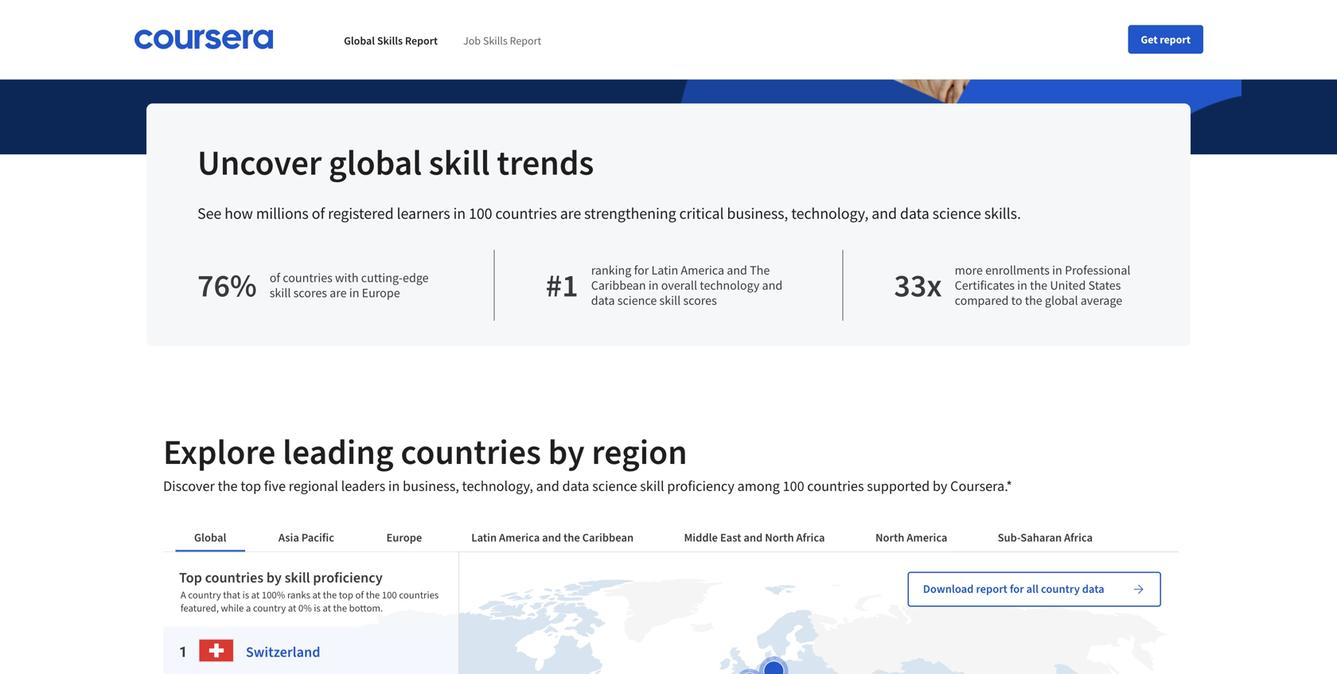 Task type: describe. For each thing, give the bounding box(es) containing it.
see
[[197, 203, 221, 223]]

skills for global
[[377, 34, 403, 48]]

global skills report link
[[344, 34, 438, 48]]

united
[[1050, 277, 1086, 293]]

1 horizontal spatial skill
[[429, 140, 490, 184]]

in inside "of countries with cutting-edge skill scores are in europe"
[[349, 285, 359, 301]]

registered
[[328, 203, 394, 223]]

in left 100
[[453, 203, 466, 223]]

trends
[[497, 140, 594, 184]]

76%
[[197, 265, 257, 305]]

the
[[750, 262, 770, 278]]

report for job skills report
[[510, 34, 541, 48]]

skill inside ranking for latin america and the caribbean in overall technology and data science skill scores
[[659, 292, 681, 308]]

#1
[[546, 265, 578, 305]]

0 horizontal spatial global
[[329, 140, 422, 184]]

job
[[463, 34, 481, 48]]

technology
[[700, 277, 760, 293]]

europe
[[362, 285, 400, 301]]

technology,
[[791, 203, 868, 223]]

countries inside "of countries with cutting-edge skill scores are in europe"
[[283, 270, 333, 286]]

uncover global skill trends
[[197, 140, 594, 184]]

scores inside ranking for latin america and the caribbean in overall technology and data science skill scores
[[683, 292, 717, 308]]

1 horizontal spatial countries
[[495, 203, 557, 223]]

uncover
[[197, 140, 322, 184]]

edge
[[403, 270, 429, 286]]

report for global skills report
[[405, 34, 438, 48]]

global skills report
[[344, 34, 438, 48]]

0 vertical spatial of
[[312, 203, 325, 223]]

compared
[[955, 292, 1009, 308]]

33x
[[894, 265, 942, 305]]

0 horizontal spatial and
[[727, 262, 747, 278]]

latin
[[651, 262, 678, 278]]

caribbean
[[591, 277, 646, 293]]

cutting-
[[361, 270, 403, 286]]

america
[[681, 262, 724, 278]]

states
[[1088, 277, 1121, 293]]

report for get report link
[[194, 25, 229, 41]]

0 vertical spatial science
[[932, 203, 981, 223]]

get report for get report link
[[172, 25, 229, 41]]

in right the certificates
[[1017, 277, 1027, 293]]

job skills report link
[[463, 34, 541, 48]]

get report button
[[1128, 25, 1203, 54]]

overall
[[661, 277, 697, 293]]

get report for get report button in the top right of the page
[[1141, 32, 1191, 47]]

report for get report button in the top right of the page
[[1160, 32, 1191, 47]]

in right enrollments
[[1052, 262, 1062, 278]]

1 horizontal spatial and
[[762, 277, 783, 293]]

0 vertical spatial are
[[560, 203, 581, 223]]

coursera logo image
[[134, 29, 274, 49]]

job skills report
[[463, 34, 541, 48]]



Task type: vqa. For each thing, say whether or not it's contained in the screenshot.
business,
yes



Task type: locate. For each thing, give the bounding box(es) containing it.
professional
[[1065, 262, 1130, 278]]

0 vertical spatial countries
[[495, 203, 557, 223]]

1 vertical spatial countries
[[283, 270, 333, 286]]

to
[[1011, 292, 1022, 308]]

skills
[[377, 34, 403, 48], [483, 34, 508, 48]]

0 vertical spatial data
[[900, 203, 929, 223]]

2 horizontal spatial and
[[872, 203, 897, 223]]

data
[[900, 203, 929, 223], [591, 292, 615, 308]]

0 horizontal spatial get
[[172, 25, 191, 41]]

skills.
[[984, 203, 1021, 223]]

scores
[[293, 285, 327, 301], [683, 292, 717, 308]]

0 horizontal spatial report
[[405, 34, 438, 48]]

in left "overall"
[[648, 277, 659, 293]]

report left job
[[405, 34, 438, 48]]

ranking for latin america and the caribbean in overall technology and data science skill scores
[[591, 262, 783, 308]]

0 horizontal spatial are
[[330, 285, 347, 301]]

and right technology, at the top of page
[[872, 203, 897, 223]]

0 horizontal spatial science
[[617, 292, 657, 308]]

science left skills.
[[932, 203, 981, 223]]

1 vertical spatial data
[[591, 292, 615, 308]]

get inside get report link
[[172, 25, 191, 41]]

0 horizontal spatial countries
[[283, 270, 333, 286]]

strengthening
[[584, 203, 676, 223]]

1 horizontal spatial global
[[1045, 292, 1078, 308]]

global inside more enrollments in professional certificates in the united states compared to the global average
[[1045, 292, 1078, 308]]

more enrollments in professional certificates in the united states compared to the global average
[[955, 262, 1130, 308]]

0 horizontal spatial data
[[591, 292, 615, 308]]

are left the europe
[[330, 285, 347, 301]]

0 vertical spatial global
[[329, 140, 422, 184]]

0 horizontal spatial of
[[270, 270, 280, 286]]

1 vertical spatial are
[[330, 285, 347, 301]]

see how millions of registered learners in 100 countries are strengthening critical business, technology, and data science skills.
[[197, 203, 1021, 223]]

science down for
[[617, 292, 657, 308]]

1 horizontal spatial data
[[900, 203, 929, 223]]

of right millions
[[312, 203, 325, 223]]

1 horizontal spatial are
[[560, 203, 581, 223]]

skill inside "of countries with cutting-edge skill scores are in europe"
[[270, 285, 291, 301]]

2 horizontal spatial skill
[[659, 292, 681, 308]]

1 horizontal spatial scores
[[683, 292, 717, 308]]

skills right global
[[377, 34, 403, 48]]

0 horizontal spatial skills
[[377, 34, 403, 48]]

1 skills from the left
[[377, 34, 403, 48]]

more
[[955, 262, 983, 278]]

ranking
[[591, 262, 631, 278]]

enrollments
[[985, 262, 1050, 278]]

certificates
[[955, 277, 1015, 293]]

0 horizontal spatial report
[[194, 25, 229, 41]]

report inside button
[[1160, 32, 1191, 47]]

are down trends
[[560, 203, 581, 223]]

countries right 100
[[495, 203, 557, 223]]

global
[[344, 34, 375, 48]]

get for get report link
[[172, 25, 191, 41]]

report
[[194, 25, 229, 41], [1160, 32, 1191, 47]]

skill up 100
[[429, 140, 490, 184]]

get report inside button
[[1141, 32, 1191, 47]]

0 horizontal spatial skill
[[270, 285, 291, 301]]

science
[[932, 203, 981, 223], [617, 292, 657, 308]]

report
[[405, 34, 438, 48], [510, 34, 541, 48]]

skill down latin
[[659, 292, 681, 308]]

global up registered
[[329, 140, 422, 184]]

the
[[1030, 277, 1047, 293], [1025, 292, 1042, 308]]

1 report from the left
[[405, 34, 438, 48]]

average
[[1081, 292, 1122, 308]]

1 vertical spatial science
[[617, 292, 657, 308]]

get report link
[[146, 14, 254, 53]]

global left "average"
[[1045, 292, 1078, 308]]

for
[[634, 262, 649, 278]]

of right 76%
[[270, 270, 280, 286]]

0 horizontal spatial get report
[[172, 25, 229, 41]]

report right job
[[510, 34, 541, 48]]

2 skills from the left
[[483, 34, 508, 48]]

and right technology
[[762, 277, 783, 293]]

skill right 76%
[[270, 285, 291, 301]]

how
[[225, 203, 253, 223]]

get report
[[172, 25, 229, 41], [1141, 32, 1191, 47]]

2 report from the left
[[510, 34, 541, 48]]

1 horizontal spatial report
[[1160, 32, 1191, 47]]

of inside "of countries with cutting-edge skill scores are in europe"
[[270, 270, 280, 286]]

1 horizontal spatial science
[[932, 203, 981, 223]]

1 vertical spatial of
[[270, 270, 280, 286]]

of
[[312, 203, 325, 223], [270, 270, 280, 286]]

1 horizontal spatial get
[[1141, 32, 1158, 47]]

100
[[469, 203, 492, 223]]

get inside get report button
[[1141, 32, 1158, 47]]

scores inside "of countries with cutting-edge skill scores are in europe"
[[293, 285, 327, 301]]

get for get report button in the top right of the page
[[1141, 32, 1158, 47]]

in
[[453, 203, 466, 223], [1052, 262, 1062, 278], [648, 277, 659, 293], [1017, 277, 1027, 293], [349, 285, 359, 301]]

1 horizontal spatial skills
[[483, 34, 508, 48]]

countries
[[495, 203, 557, 223], [283, 270, 333, 286]]

and
[[872, 203, 897, 223], [727, 262, 747, 278], [762, 277, 783, 293]]

science inside ranking for latin america and the caribbean in overall technology and data science skill scores
[[617, 292, 657, 308]]

business,
[[727, 203, 788, 223]]

1 horizontal spatial get report
[[1141, 32, 1191, 47]]

millions
[[256, 203, 309, 223]]

are inside "of countries with cutting-edge skill scores are in europe"
[[330, 285, 347, 301]]

skills right job
[[483, 34, 508, 48]]

in inside ranking for latin america and the caribbean in overall technology and data science skill scores
[[648, 277, 659, 293]]

scores left the with
[[293, 285, 327, 301]]

0 horizontal spatial scores
[[293, 285, 327, 301]]

countries left the with
[[283, 270, 333, 286]]

skills for job
[[483, 34, 508, 48]]

critical
[[679, 203, 724, 223]]

data down ranking
[[591, 292, 615, 308]]

with
[[335, 270, 359, 286]]

and left the
[[727, 262, 747, 278]]

scores down america
[[683, 292, 717, 308]]

1 vertical spatial global
[[1045, 292, 1078, 308]]

in left the europe
[[349, 285, 359, 301]]

are
[[560, 203, 581, 223], [330, 285, 347, 301]]

1 horizontal spatial report
[[510, 34, 541, 48]]

data up 33x at the right of page
[[900, 203, 929, 223]]

1 horizontal spatial of
[[312, 203, 325, 223]]

of countries with cutting-edge skill scores are in europe
[[270, 270, 429, 301]]

skill
[[429, 140, 490, 184], [270, 285, 291, 301], [659, 292, 681, 308]]

data inside ranking for latin america and the caribbean in overall technology and data science skill scores
[[591, 292, 615, 308]]

get
[[172, 25, 191, 41], [1141, 32, 1158, 47]]

learners
[[397, 203, 450, 223]]

global
[[329, 140, 422, 184], [1045, 292, 1078, 308]]



